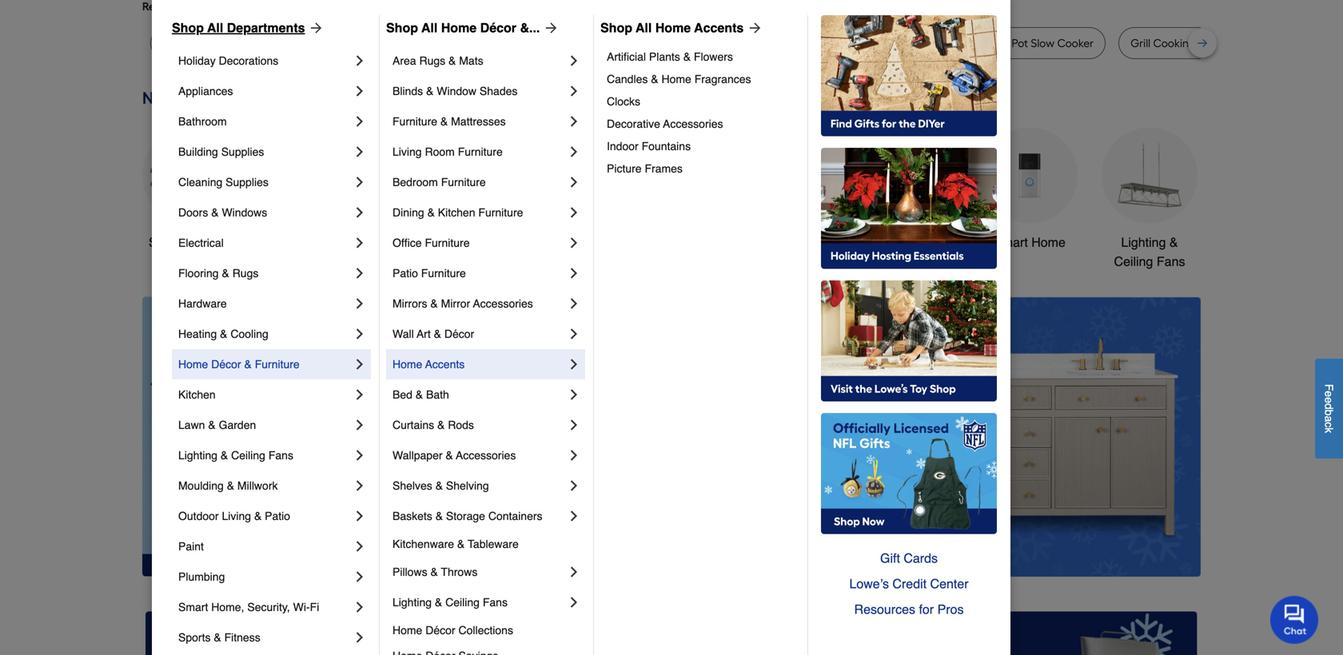 Task type: locate. For each thing, give the bounding box(es) containing it.
2 horizontal spatial lighting & ceiling fans link
[[1102, 128, 1198, 271]]

bathroom
[[178, 115, 227, 128], [882, 235, 938, 250]]

cooling
[[231, 328, 269, 341]]

2 horizontal spatial fans
[[1157, 254, 1185, 269]]

outdoor inside "outdoor living & patio" link
[[178, 510, 219, 523]]

arrow right image inside the "shop all departments" link
[[305, 20, 324, 36]]

shop for shop all departments
[[172, 20, 204, 35]]

1 crock from the left
[[738, 36, 768, 50]]

blinds & window shades link
[[393, 76, 566, 106]]

0 horizontal spatial living
[[222, 510, 251, 523]]

baskets & storage containers
[[393, 510, 543, 523]]

0 vertical spatial supplies
[[221, 146, 264, 158]]

& inside kitchenware & tableware link
[[457, 538, 465, 551]]

& inside blinds & window shades link
[[426, 85, 434, 98]]

cooker up the area rugs & mats
[[405, 36, 441, 50]]

rack
[[1291, 36, 1316, 50]]

living down moulding & millwork
[[222, 510, 251, 523]]

arrow right image inside shop all home décor &... link
[[540, 20, 559, 36]]

1 horizontal spatial tools
[[794, 235, 824, 250]]

shop all home décor &...
[[386, 20, 540, 35]]

0 horizontal spatial outdoor
[[178, 510, 219, 523]]

1 vertical spatial patio
[[265, 510, 290, 523]]

moulding
[[178, 480, 224, 493]]

1 horizontal spatial decorations
[[516, 254, 584, 269]]

all
[[207, 20, 223, 35], [422, 20, 438, 35], [636, 20, 652, 35], [182, 235, 196, 250]]

1 horizontal spatial fans
[[483, 597, 508, 609]]

kitchen down the bedroom furniture
[[438, 206, 475, 219]]

1 horizontal spatial accents
[[694, 20, 744, 35]]

1 shop from the left
[[172, 20, 204, 35]]

chevron right image for the dining & kitchen furniture link
[[566, 205, 582, 221]]

all up holiday decorations
[[207, 20, 223, 35]]

0 horizontal spatial decorations
[[219, 54, 279, 67]]

1 horizontal spatial living
[[393, 146, 422, 158]]

decorations down christmas
[[516, 254, 584, 269]]

e up d
[[1323, 391, 1336, 398]]

3 shop from the left
[[601, 20, 633, 35]]

2 horizontal spatial ceiling
[[1114, 254, 1153, 269]]

0 vertical spatial smart
[[994, 235, 1028, 250]]

0 horizontal spatial crock
[[738, 36, 768, 50]]

outdoor tools & equipment link
[[742, 128, 838, 271]]

countertop
[[536, 36, 595, 50]]

wallpaper
[[393, 449, 443, 462]]

mirrors
[[393, 297, 427, 310]]

shop these last-minute gifts. $99 or less. quantities are limited and won't last. image
[[142, 297, 401, 577]]

1 horizontal spatial slow
[[1031, 36, 1055, 50]]

christmas decorations link
[[502, 128, 598, 271]]

decorations
[[219, 54, 279, 67], [516, 254, 584, 269]]

outdoor for outdoor tools & equipment
[[744, 235, 791, 250]]

1 pot from the left
[[771, 36, 787, 50]]

decorative accessories
[[607, 118, 723, 130]]

supplies for building supplies
[[221, 146, 264, 158]]

0 vertical spatial outdoor
[[744, 235, 791, 250]]

0 vertical spatial fans
[[1157, 254, 1185, 269]]

electrical link
[[178, 228, 352, 258]]

grill
[[1131, 36, 1151, 50]]

all up the area rugs & mats
[[422, 20, 438, 35]]

equipment
[[759, 254, 821, 269]]

chevron right image
[[352, 53, 368, 69], [566, 53, 582, 69], [352, 83, 368, 99], [352, 114, 368, 130], [352, 144, 368, 160], [352, 205, 368, 221], [566, 205, 582, 221], [566, 235, 582, 251], [566, 296, 582, 312], [352, 357, 368, 373], [566, 357, 582, 373], [352, 417, 368, 433], [566, 417, 582, 433], [352, 448, 368, 464], [566, 448, 582, 464], [566, 478, 582, 494], [352, 509, 368, 525], [566, 509, 582, 525], [352, 539, 368, 555], [566, 565, 582, 581], [566, 595, 582, 611], [352, 600, 368, 616], [352, 630, 368, 646]]

1 horizontal spatial crock
[[979, 36, 1009, 50]]

1 horizontal spatial lighting & ceiling fans
[[393, 597, 508, 609]]

fans inside the lighting & ceiling fans
[[1157, 254, 1185, 269]]

& inside pillows & throws 'link'
[[431, 566, 438, 579]]

art
[[417, 328, 431, 341]]

2 e from the top
[[1323, 397, 1336, 404]]

& inside curtains & rods link
[[437, 419, 445, 432]]

sports & fitness
[[178, 632, 260, 645]]

& inside artificial plants & flowers link
[[683, 50, 691, 63]]

1 vertical spatial supplies
[[226, 176, 269, 189]]

0 vertical spatial bathroom
[[178, 115, 227, 128]]

office furniture link
[[393, 228, 566, 258]]

christmas decorations
[[516, 235, 584, 269]]

ceiling
[[1114, 254, 1153, 269], [231, 449, 265, 462], [446, 597, 480, 609]]

up to 40 percent off select vanities. plus get free local delivery on select vanities. image
[[426, 297, 1201, 577]]

décor left collections
[[426, 625, 455, 637]]

containers
[[488, 510, 543, 523]]

storage
[[446, 510, 485, 523]]

lawn & garden link
[[178, 410, 352, 441]]

0 vertical spatial kitchen
[[438, 206, 475, 219]]

1 vertical spatial rugs
[[232, 267, 259, 280]]

flooring & rugs link
[[178, 258, 352, 289]]

e up b in the bottom of the page
[[1323, 397, 1336, 404]]

office furniture
[[393, 237, 470, 249]]

& inside shelves & shelving link
[[436, 480, 443, 493]]

appliances link
[[178, 76, 352, 106]]

2 vertical spatial lighting & ceiling fans
[[393, 597, 508, 609]]

chevron right image for kitchen
[[352, 387, 368, 403]]

0 horizontal spatial smart
[[178, 601, 208, 614]]

rugs
[[419, 54, 446, 67], [232, 267, 259, 280]]

4 pot from the left
[[1012, 36, 1028, 50]]

accessories up indoor fountains link
[[663, 118, 723, 130]]

center
[[930, 577, 969, 592]]

shop up the artificial
[[601, 20, 633, 35]]

1 horizontal spatial cooking
[[1154, 36, 1196, 50]]

pot for crock pot slow cooker
[[1012, 36, 1028, 50]]

& inside the dining & kitchen furniture link
[[427, 206, 435, 219]]

crock pot slow cooker
[[979, 36, 1094, 50]]

1 horizontal spatial smart
[[994, 235, 1028, 250]]

1 horizontal spatial lighting
[[393, 597, 432, 609]]

0 vertical spatial patio
[[393, 267, 418, 280]]

furniture up dining & kitchen furniture
[[441, 176, 486, 189]]

1 vertical spatial outdoor
[[178, 510, 219, 523]]

bedroom
[[393, 176, 438, 189]]

paint
[[178, 541, 204, 553]]

1 vertical spatial smart
[[178, 601, 208, 614]]

& inside area rugs & mats link
[[449, 54, 456, 67]]

1 horizontal spatial ceiling
[[446, 597, 480, 609]]

instant
[[888, 36, 923, 50]]

chevron right image for bottommost lighting & ceiling fans link
[[566, 595, 582, 611]]

doors & windows link
[[178, 198, 352, 228]]

living up bedroom
[[393, 146, 422, 158]]

2 pot from the left
[[835, 36, 852, 50]]

accents up "flowers"
[[694, 20, 744, 35]]

rugs right the area
[[419, 54, 446, 67]]

1 horizontal spatial rugs
[[419, 54, 446, 67]]

d
[[1323, 404, 1336, 410]]

& inside heating & cooling link
[[220, 328, 227, 341]]

pot for instant pot
[[926, 36, 943, 50]]

artificial plants & flowers link
[[607, 46, 796, 68]]

tools up patio furniture
[[415, 235, 445, 250]]

f e e d b a c k button
[[1315, 359, 1343, 459]]

& inside sports & fitness link
[[214, 632, 221, 645]]

blinds & window shades
[[393, 85, 518, 98]]

chevron right image for mirrors & mirror accessories link
[[566, 296, 582, 312]]

ceiling inside the lighting & ceiling fans
[[1114, 254, 1153, 269]]

area
[[393, 54, 416, 67]]

1 horizontal spatial cooker
[[1057, 36, 1094, 50]]

shop all home accents link
[[601, 18, 763, 38]]

2 vertical spatial accessories
[[456, 449, 516, 462]]

lighting & ceiling fans
[[1114, 235, 1185, 269], [178, 449, 293, 462], [393, 597, 508, 609]]

grate
[[1199, 36, 1228, 50]]

2 horizontal spatial arrow right image
[[1171, 437, 1187, 453]]

tools
[[415, 235, 445, 250], [794, 235, 824, 250]]

2 crock from the left
[[979, 36, 1009, 50]]

décor down mirrors & mirror accessories
[[444, 328, 474, 341]]

2 shop from the left
[[386, 20, 418, 35]]

chevron right image for home décor & furniture link
[[352, 357, 368, 373]]

a
[[1323, 416, 1336, 422]]

0 vertical spatial lighting
[[1121, 235, 1166, 250]]

all right 'shop' in the top left of the page
[[182, 235, 196, 250]]

smart home, security, wi-fi link
[[178, 593, 352, 623]]

throws
[[441, 566, 478, 579]]

moulding & millwork
[[178, 480, 278, 493]]

home décor & furniture link
[[178, 349, 352, 380]]

baskets
[[393, 510, 432, 523]]

0 horizontal spatial lighting
[[178, 449, 218, 462]]

furniture down blinds
[[393, 115, 437, 128]]

& inside the candles & home fragrances link
[[651, 73, 659, 86]]

arrow right image
[[305, 20, 324, 36], [540, 20, 559, 36], [1171, 437, 1187, 453]]

scroll to item #5 element
[[886, 546, 927, 556]]

smart home link
[[982, 128, 1078, 252]]

chevron right image for living room furniture
[[566, 144, 582, 160]]

furniture down dining & kitchen furniture
[[425, 237, 470, 249]]

2 vertical spatial lighting & ceiling fans link
[[393, 588, 566, 618]]

cards
[[904, 551, 938, 566]]

chevron right image for the leftmost bathroom link
[[352, 114, 368, 130]]

tools inside outdoor tools & equipment
[[794, 235, 824, 250]]

all up the artificial
[[636, 20, 652, 35]]

e
[[1323, 391, 1336, 398], [1323, 397, 1336, 404]]

1 vertical spatial lighting & ceiling fans link
[[178, 441, 352, 471]]

1 vertical spatial accents
[[425, 358, 465, 371]]

up to 35 percent off select small appliances. image
[[505, 612, 839, 656]]

décor up microwave
[[480, 20, 517, 35]]

chevron right image for bed & bath
[[566, 387, 582, 403]]

shop up holiday
[[172, 20, 204, 35]]

0 horizontal spatial shop
[[172, 20, 204, 35]]

bed
[[393, 389, 413, 401]]

1 vertical spatial living
[[222, 510, 251, 523]]

outdoor up equipment
[[744, 235, 791, 250]]

0 vertical spatial decorations
[[219, 54, 279, 67]]

electrical
[[178, 237, 224, 249]]

artificial
[[607, 50, 646, 63]]

1 horizontal spatial shop
[[386, 20, 418, 35]]

1 vertical spatial decorations
[[516, 254, 584, 269]]

fragrances
[[695, 73, 751, 86]]

0 vertical spatial accents
[[694, 20, 744, 35]]

patio down moulding & millwork link
[[265, 510, 290, 523]]

patio down office on the left top
[[393, 267, 418, 280]]

2 slow from the left
[[1031, 36, 1055, 50]]

chevron right image
[[566, 83, 582, 99], [566, 114, 582, 130], [566, 144, 582, 160], [352, 174, 368, 190], [566, 174, 582, 190], [352, 235, 368, 251], [352, 265, 368, 281], [566, 265, 582, 281], [352, 296, 368, 312], [352, 326, 368, 342], [566, 326, 582, 342], [352, 387, 368, 403], [566, 387, 582, 403], [352, 478, 368, 494], [352, 569, 368, 585]]

chevron right image for appliances link
[[352, 83, 368, 99]]

accents
[[694, 20, 744, 35], [425, 358, 465, 371]]

0 vertical spatial lighting & ceiling fans
[[1114, 235, 1185, 269]]

0 horizontal spatial kitchen
[[178, 389, 216, 401]]

flooring & rugs
[[178, 267, 259, 280]]

& inside baskets & storage containers link
[[436, 510, 443, 523]]

hardware
[[178, 297, 227, 310]]

for
[[919, 603, 934, 617]]

furniture up office furniture link
[[478, 206, 523, 219]]

cleaning supplies
[[178, 176, 269, 189]]

bathroom link
[[178, 106, 352, 137], [862, 128, 958, 252]]

furniture
[[393, 115, 437, 128], [458, 146, 503, 158], [441, 176, 486, 189], [478, 206, 523, 219], [425, 237, 470, 249], [421, 267, 466, 280], [255, 358, 300, 371]]

decorations down the "shop all departments" link
[[219, 54, 279, 67]]

0 vertical spatial lighting & ceiling fans link
[[1102, 128, 1198, 271]]

0 horizontal spatial cooker
[[405, 36, 441, 50]]

& inside the wallpaper & accessories link
[[446, 449, 453, 462]]

all for shop all home accents
[[636, 20, 652, 35]]

millwork
[[237, 480, 278, 493]]

chevron right image for lawn & garden link on the left bottom
[[352, 417, 368, 433]]

2 horizontal spatial lighting
[[1121, 235, 1166, 250]]

chevron right image for doors & windows link
[[352, 205, 368, 221]]

& inside doors & windows link
[[211, 206, 219, 219]]

3 pot from the left
[[926, 36, 943, 50]]

cooker left grill
[[1057, 36, 1094, 50]]

1 horizontal spatial outdoor
[[744, 235, 791, 250]]

indoor fountains
[[607, 140, 691, 153]]

crock down arrow right image
[[738, 36, 768, 50]]

supplies inside 'link'
[[226, 176, 269, 189]]

0 horizontal spatial rugs
[[232, 267, 259, 280]]

1 vertical spatial fans
[[269, 449, 293, 462]]

1 horizontal spatial kitchen
[[438, 206, 475, 219]]

rugs down the electrical "link"
[[232, 267, 259, 280]]

1 vertical spatial kitchen
[[178, 389, 216, 401]]

bed & bath link
[[393, 380, 566, 410]]

0 horizontal spatial tools
[[415, 235, 445, 250]]

wall art & décor
[[393, 328, 474, 341]]

supplies up cleaning supplies
[[221, 146, 264, 158]]

chevron right image for home accents link
[[566, 357, 582, 373]]

accessories down the patio furniture link
[[473, 297, 533, 310]]

chevron right image for blinds & window shades
[[566, 83, 582, 99]]

kitchenware & tableware link
[[393, 532, 582, 557]]

supplies
[[221, 146, 264, 158], [226, 176, 269, 189]]

outdoor inside outdoor tools & equipment
[[744, 235, 791, 250]]

crock right "instant pot"
[[979, 36, 1009, 50]]

chevron right image for electrical
[[352, 235, 368, 251]]

bedroom furniture link
[[393, 167, 566, 198]]

2 horizontal spatial shop
[[601, 20, 633, 35]]

clocks
[[607, 95, 641, 108]]

kitchen up lawn
[[178, 389, 216, 401]]

shop up the "triple slow cooker"
[[386, 20, 418, 35]]

outdoor down "moulding"
[[178, 510, 219, 523]]

kitchen inside the dining & kitchen furniture link
[[438, 206, 475, 219]]

arrow right image for shop all departments
[[305, 20, 324, 36]]

0 vertical spatial ceiling
[[1114, 254, 1153, 269]]

0 horizontal spatial fans
[[269, 449, 293, 462]]

plumbing link
[[178, 562, 352, 593]]

0 horizontal spatial cooking
[[790, 36, 832, 50]]

mats
[[459, 54, 483, 67]]

1 horizontal spatial arrow right image
[[540, 20, 559, 36]]

chevron right image for pillows & throws 'link'
[[566, 565, 582, 581]]

patio furniture
[[393, 267, 466, 280]]

furniture up mirror
[[421, 267, 466, 280]]

1 horizontal spatial lighting & ceiling fans link
[[393, 588, 566, 618]]

bedroom furniture
[[393, 176, 486, 189]]

chevron right image for plumbing
[[352, 569, 368, 585]]

0 horizontal spatial arrow right image
[[305, 20, 324, 36]]

all for shop all home décor &...
[[422, 20, 438, 35]]

chevron right image for paint link
[[352, 539, 368, 555]]

accents up the bath
[[425, 358, 465, 371]]

& inside the flooring & rugs link
[[222, 267, 229, 280]]

appliances
[[178, 85, 233, 98]]

home,
[[211, 601, 244, 614]]

1 vertical spatial lighting & ceiling fans
[[178, 449, 293, 462]]

kitchenware
[[393, 538, 454, 551]]

tools up equipment
[[794, 235, 824, 250]]

supplies up windows
[[226, 176, 269, 189]]

2 tools from the left
[[794, 235, 824, 250]]

living room furniture link
[[393, 137, 566, 167]]

1 vertical spatial bathroom
[[882, 235, 938, 250]]

chevron right image for hardware
[[352, 296, 368, 312]]

0 horizontal spatial lighting & ceiling fans
[[178, 449, 293, 462]]

0 horizontal spatial ceiling
[[231, 449, 265, 462]]

& inside outdoor tools & equipment
[[827, 235, 836, 250]]

0 horizontal spatial slow
[[378, 36, 402, 50]]

accessories down curtains & rods link
[[456, 449, 516, 462]]



Task type: describe. For each thing, give the bounding box(es) containing it.
lowe's
[[850, 577, 889, 592]]

chevron right image for "outdoor living & patio" link
[[352, 509, 368, 525]]

1 horizontal spatial bathroom
[[882, 235, 938, 250]]

office
[[393, 237, 422, 249]]

new deals every day during 25 days of deals image
[[142, 85, 1201, 112]]

shop all deals
[[149, 235, 232, 250]]

chevron right image for cleaning supplies
[[352, 174, 368, 190]]

chevron right image for baskets & storage containers link
[[566, 509, 582, 525]]

credit
[[893, 577, 927, 592]]

curtains & rods link
[[393, 410, 566, 441]]

chevron right image for smart home, security, wi-fi link at the left bottom of page
[[352, 600, 368, 616]]

shelving
[[446, 480, 489, 493]]

mirrors & mirror accessories link
[[393, 289, 566, 319]]

flooring
[[178, 267, 219, 280]]

living room furniture
[[393, 146, 503, 158]]

lowe's credit center link
[[821, 572, 997, 597]]

candles & home fragrances
[[607, 73, 751, 86]]

scroll to item #2 image
[[770, 548, 809, 554]]

chevron right image for area rugs & mats link
[[566, 53, 582, 69]]

dining & kitchen furniture link
[[393, 198, 566, 228]]

wall
[[393, 328, 414, 341]]

all for shop all deals
[[182, 235, 196, 250]]

& inside "outdoor living & patio" link
[[254, 510, 262, 523]]

furniture & mattresses link
[[393, 106, 566, 137]]

pillows
[[393, 566, 427, 579]]

holiday hosting essentials. image
[[821, 148, 997, 269]]

decorations for christmas
[[516, 254, 584, 269]]

2 vertical spatial fans
[[483, 597, 508, 609]]

chevron right image for moulding & millwork
[[352, 478, 368, 494]]

decorative
[[607, 118, 660, 130]]

officially licensed n f l gifts. shop now. image
[[821, 413, 997, 535]]

patio furniture link
[[393, 258, 566, 289]]

windows
[[222, 206, 267, 219]]

rods
[[448, 419, 474, 432]]

supplies for cleaning supplies
[[226, 176, 269, 189]]

all for shop all departments
[[207, 20, 223, 35]]

1 vertical spatial ceiling
[[231, 449, 265, 462]]

outdoor for outdoor living & patio
[[178, 510, 219, 523]]

1 tools from the left
[[415, 235, 445, 250]]

window
[[437, 85, 477, 98]]

lawn
[[178, 419, 205, 432]]

resources
[[854, 603, 916, 617]]

room
[[425, 146, 455, 158]]

0 horizontal spatial lighting & ceiling fans link
[[178, 441, 352, 471]]

chevron right image for furniture & mattresses
[[566, 114, 582, 130]]

shop all departments
[[172, 20, 305, 35]]

chevron right image for lighting & ceiling fans link to the left
[[352, 448, 368, 464]]

lowe's credit center
[[850, 577, 969, 592]]

holiday decorations
[[178, 54, 279, 67]]

arrow right image for shop all home décor &...
[[540, 20, 559, 36]]

chevron right image for the wallpaper & accessories link
[[566, 448, 582, 464]]

lighting inside the lighting & ceiling fans
[[1121, 235, 1166, 250]]

& inside the lighting & ceiling fans
[[1170, 235, 1178, 250]]

heating & cooling link
[[178, 319, 352, 349]]

shop for shop all home décor &...
[[386, 20, 418, 35]]

1 cooker from the left
[[405, 36, 441, 50]]

0 horizontal spatial bathroom
[[178, 115, 227, 128]]

chevron right image for sports & fitness link
[[352, 630, 368, 646]]

home décor collections link
[[393, 618, 582, 644]]

shop all deals link
[[142, 128, 238, 252]]

indoor
[[607, 140, 639, 153]]

& inside the wall art & décor link
[[434, 328, 441, 341]]

mirror
[[441, 297, 470, 310]]

flowers
[[694, 50, 733, 63]]

cleaning supplies link
[[178, 167, 352, 198]]

plumbing
[[178, 571, 225, 584]]

plants
[[649, 50, 680, 63]]

get up to 2 free select tools or batteries when you buy 1 with select purchases. image
[[146, 612, 479, 656]]

home décor collections
[[393, 625, 513, 637]]

chevron right image for "building supplies" link
[[352, 144, 368, 160]]

1 horizontal spatial bathroom link
[[862, 128, 958, 252]]

& inside moulding & millwork link
[[227, 480, 234, 493]]

0 vertical spatial accessories
[[663, 118, 723, 130]]

chevron right image for heating & cooling
[[352, 326, 368, 342]]

1 vertical spatial lighting
[[178, 449, 218, 462]]

1 e from the top
[[1323, 391, 1336, 398]]

candles & home fragrances link
[[607, 68, 796, 90]]

2 cooking from the left
[[1154, 36, 1196, 50]]

furniture up kitchen link
[[255, 358, 300, 371]]

pros
[[938, 603, 964, 617]]

shades
[[480, 85, 518, 98]]

fi
[[310, 601, 319, 614]]

& inside the furniture & mattresses link
[[441, 115, 448, 128]]

shop
[[149, 235, 179, 250]]

décor down heating & cooling
[[211, 358, 241, 371]]

2 vertical spatial lighting
[[393, 597, 432, 609]]

scroll to item #4 image
[[847, 548, 886, 554]]

outdoor tools & equipment
[[744, 235, 836, 269]]

up to 30 percent off select grills and accessories. image
[[864, 612, 1198, 656]]

warming
[[1241, 36, 1289, 50]]

arrow right image
[[744, 20, 763, 36]]

2 horizontal spatial lighting & ceiling fans
[[1114, 235, 1185, 269]]

blinds
[[393, 85, 423, 98]]

resources for pros link
[[821, 597, 997, 623]]

resources for pros
[[854, 603, 964, 617]]

smart for smart home
[[994, 235, 1028, 250]]

chevron right image for wall art & décor
[[566, 326, 582, 342]]

0 horizontal spatial patio
[[265, 510, 290, 523]]

& inside home décor & furniture link
[[244, 358, 252, 371]]

area rugs & mats link
[[393, 46, 566, 76]]

0 vertical spatial living
[[393, 146, 422, 158]]

arrow left image
[[440, 437, 456, 453]]

chat invite button image
[[1271, 596, 1319, 645]]

2 cooker from the left
[[1057, 36, 1094, 50]]

mattresses
[[451, 115, 506, 128]]

wallpaper & accessories link
[[393, 441, 566, 471]]

shop all home accents
[[601, 20, 744, 35]]

chevron right image for holiday decorations link
[[352, 53, 368, 69]]

1 vertical spatial accessories
[[473, 297, 533, 310]]

outdoor living & patio link
[[178, 501, 352, 532]]

departments
[[227, 20, 305, 35]]

chevron right image for flooring & rugs
[[352, 265, 368, 281]]

0 horizontal spatial bathroom link
[[178, 106, 352, 137]]

instant pot
[[888, 36, 943, 50]]

crock for crock pot slow cooker
[[979, 36, 1009, 50]]

tableware
[[468, 538, 519, 551]]

recommended searches for you heading
[[142, 0, 1201, 14]]

indoor fountains link
[[607, 135, 796, 158]]

crock for crock pot cooking pot
[[738, 36, 768, 50]]

doors & windows
[[178, 206, 267, 219]]

grill cooking grate & warming rack
[[1131, 36, 1316, 50]]

smart home
[[994, 235, 1066, 250]]

chevron right image for curtains & rods link
[[566, 417, 582, 433]]

find gifts for the diyer. image
[[821, 15, 997, 137]]

smart for smart home, security, wi-fi
[[178, 601, 208, 614]]

gift cards link
[[821, 546, 997, 572]]

chevron right image for office furniture link
[[566, 235, 582, 251]]

microwave countertop
[[478, 36, 595, 50]]

& inside mirrors & mirror accessories link
[[431, 297, 438, 310]]

mirrors & mirror accessories
[[393, 297, 533, 310]]

shop for shop all home accents
[[601, 20, 633, 35]]

chevron right image for bedroom furniture
[[566, 174, 582, 190]]

bath
[[426, 389, 449, 401]]

holiday
[[178, 54, 216, 67]]

1 horizontal spatial patio
[[393, 267, 418, 280]]

heating & cooling
[[178, 328, 269, 341]]

area rugs & mats
[[393, 54, 483, 67]]

picture
[[607, 162, 642, 175]]

curtains & rods
[[393, 419, 474, 432]]

shelves
[[393, 480, 432, 493]]

chevron right image for patio furniture
[[566, 265, 582, 281]]

heating
[[178, 328, 217, 341]]

home accents link
[[393, 349, 566, 380]]

1 cooking from the left
[[790, 36, 832, 50]]

fitness
[[224, 632, 260, 645]]

shelves & shelving
[[393, 480, 489, 493]]

kitchen inside kitchen link
[[178, 389, 216, 401]]

chevron right image for shelves & shelving link
[[566, 478, 582, 494]]

pot for crock pot cooking pot
[[771, 36, 787, 50]]

pillows & throws
[[393, 566, 478, 579]]

candles
[[607, 73, 648, 86]]

garden
[[219, 419, 256, 432]]

2 vertical spatial ceiling
[[446, 597, 480, 609]]

building supplies link
[[178, 137, 352, 167]]

pillows & throws link
[[393, 557, 566, 588]]

decorations for holiday
[[219, 54, 279, 67]]

0 vertical spatial rugs
[[419, 54, 446, 67]]

& inside bed & bath 'link'
[[416, 389, 423, 401]]

visit the lowe's toy shop. image
[[821, 281, 997, 402]]

& inside lawn & garden link
[[208, 419, 216, 432]]

holiday decorations link
[[178, 46, 352, 76]]

home accents
[[393, 358, 465, 371]]

0 horizontal spatial accents
[[425, 358, 465, 371]]

furniture up bedroom furniture link
[[458, 146, 503, 158]]

gift cards
[[880, 551, 938, 566]]

1 slow from the left
[[378, 36, 402, 50]]



Task type: vqa. For each thing, say whether or not it's contained in the screenshot.
rightmost Care
no



